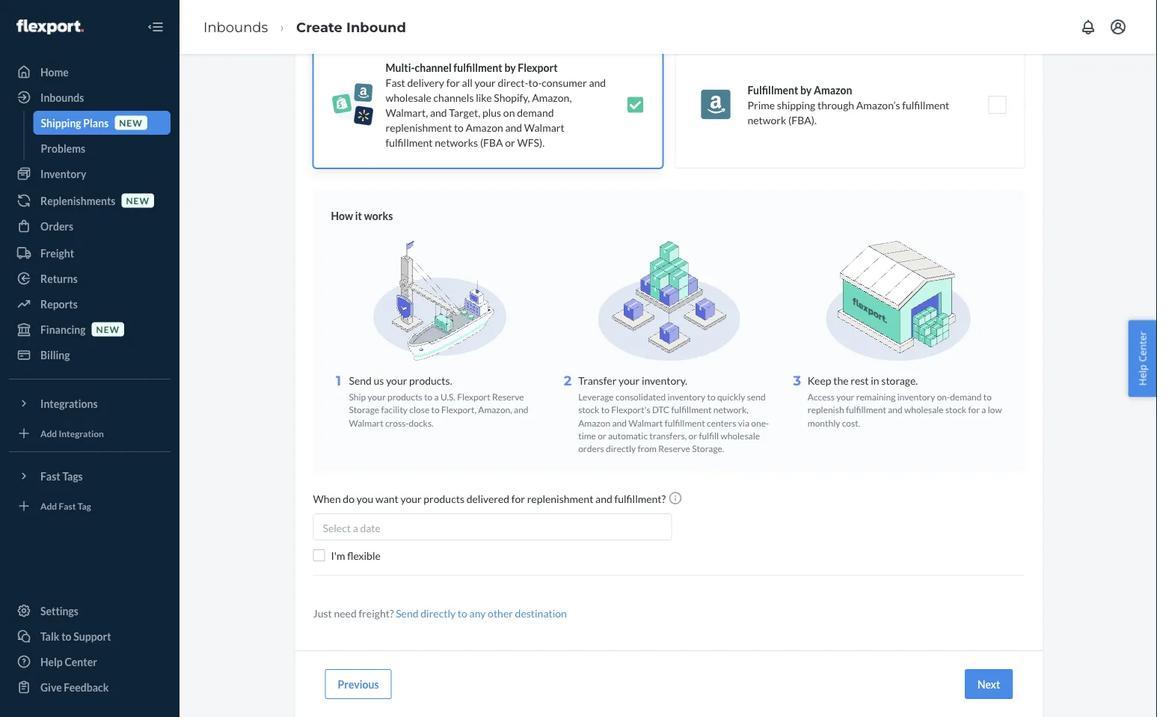 Task type: vqa. For each thing, say whether or not it's contained in the screenshot.
Walmart within the the Send us your products. Ship your products to a U.S. Flexport Reserve Storage facility close to Flexport, Amazon, and Walmart cross-docks.
yes



Task type: describe. For each thing, give the bounding box(es) containing it.
dtc
[[653, 404, 670, 415]]

problems link
[[33, 136, 171, 160]]

and left the fulfillment?
[[596, 492, 613, 505]]

all
[[462, 76, 473, 89]]

us
[[374, 374, 384, 387]]

give feedback
[[40, 681, 109, 693]]

to inside 3 keep the rest in storage. access your remaining inventory on-demand to replenish fulfillment and wholesale stock for a low monthly cost.
[[984, 391, 992, 402]]

storage
[[349, 404, 380, 415]]

on-
[[938, 391, 951, 402]]

fulfillment up all
[[454, 61, 503, 74]]

billing link
[[9, 343, 171, 367]]

flexport logo image
[[16, 19, 84, 34]]

1 horizontal spatial or
[[598, 430, 607, 441]]

on
[[504, 106, 515, 119]]

orders
[[40, 220, 74, 232]]

multi-channel fulfillment by flexport fast delivery for all your direct-to-consumer and wholesale channels like shopify, amazon, walmart, and target, plus on demand replenishment to amazon and walmart fulfillment networks (fba or wfs).
[[386, 61, 606, 149]]

send us your products. ship your products to a u.s. flexport reserve storage facility close to flexport, amazon, and walmart cross-docks.
[[349, 374, 529, 428]]

fulfillment down walmart,
[[386, 136, 433, 149]]

select a date
[[323, 521, 381, 534]]

date
[[360, 521, 381, 534]]

multi-
[[386, 61, 415, 74]]

new for shipping plans
[[119, 117, 143, 128]]

walmart inside multi-channel fulfillment by flexport fast delivery for all your direct-to-consumer and wholesale channels like shopify, amazon, walmart, and target, plus on demand replenishment to amazon and walmart fulfillment networks (fba or wfs).
[[525, 121, 565, 134]]

flexport inside send us your products. ship your products to a u.s. flexport reserve storage facility close to flexport, amazon, and walmart cross-docks.
[[458, 391, 491, 402]]

when
[[313, 492, 341, 505]]

i'm flexible
[[331, 549, 381, 562]]

send directly to any other destination button
[[396, 606, 567, 621]]

breadcrumbs navigation
[[192, 5, 418, 49]]

for inside 3 keep the rest in storage. access your remaining inventory on-demand to replenish fulfillment and wholesale stock for a low monthly cost.
[[969, 404, 981, 415]]

tag
[[78, 500, 91, 511]]

(fba).
[[789, 113, 817, 126]]

need
[[334, 607, 357, 620]]

financing
[[40, 323, 86, 336]]

flexible
[[347, 549, 381, 562]]

storage.
[[882, 374, 919, 387]]

home
[[40, 65, 69, 78]]

direct-
[[498, 76, 529, 89]]

works
[[364, 209, 393, 222]]

i'm
[[331, 549, 345, 562]]

fulfillment
[[748, 83, 799, 96]]

add integration link
[[9, 421, 171, 445]]

centers
[[707, 417, 737, 428]]

replenishments
[[40, 194, 116, 207]]

when do you want your products delivered for replenishment and fulfillment?
[[313, 492, 668, 505]]

fast inside multi-channel fulfillment by flexport fast delivery for all your direct-to-consumer and wholesale channels like shopify, amazon, walmart, and target, plus on demand replenishment to amazon and walmart fulfillment networks (fba or wfs).
[[386, 76, 406, 89]]

add fast tag
[[40, 500, 91, 511]]

your right want
[[401, 492, 422, 505]]

your right us
[[386, 374, 407, 387]]

one-
[[752, 417, 770, 428]]

0 horizontal spatial inbounds link
[[9, 85, 171, 109]]

destination
[[515, 607, 567, 620]]

help center link
[[9, 650, 171, 674]]

fulfillment up transfers,
[[665, 417, 706, 428]]

fulfill
[[699, 430, 719, 441]]

any
[[470, 607, 486, 620]]

freight?
[[359, 607, 394, 620]]

create inbound link
[[296, 19, 406, 35]]

demand inside multi-channel fulfillment by flexport fast delivery for all your direct-to-consumer and wholesale channels like shopify, amazon, walmart, and target, plus on demand replenishment to amazon and walmart fulfillment networks (fba or wfs).
[[517, 106, 554, 119]]

talk
[[40, 630, 59, 643]]

remaining
[[857, 391, 896, 402]]

reserve inside 2 transfer your inventory. leverage consolidated inventory to quickly send stock to flexport's dtc fulfillment network, amazon and walmart fulfillment centers via one- time or automatic transfers, or fulfill wholesale orders directly from reserve storage.
[[659, 443, 691, 454]]

it
[[355, 209, 362, 222]]

replenishment inside multi-channel fulfillment by flexport fast delivery for all your direct-to-consumer and wholesale channels like shopify, amazon, walmart, and target, plus on demand replenishment to amazon and walmart fulfillment networks (fba or wfs).
[[386, 121, 452, 134]]

flexport's
[[612, 404, 651, 415]]

1 horizontal spatial send
[[396, 607, 419, 620]]

1
[[336, 372, 341, 389]]

create inbound
[[296, 19, 406, 35]]

by inside multi-channel fulfillment by flexport fast delivery for all your direct-to-consumer and wholesale channels like shopify, amazon, walmart, and target, plus on demand replenishment to amazon and walmart fulfillment networks (fba or wfs).
[[505, 61, 516, 74]]

billing
[[40, 348, 70, 361]]

walmart inside send us your products. ship your products to a u.s. flexport reserve storage facility close to flexport, amazon, and walmart cross-docks.
[[349, 417, 384, 428]]

inventory inside 3 keep the rest in storage. access your remaining inventory on-demand to replenish fulfillment and wholesale stock for a low monthly cost.
[[898, 391, 936, 402]]

like
[[476, 91, 492, 104]]

create
[[296, 19, 343, 35]]

3 keep the rest in storage. access your remaining inventory on-demand to replenish fulfillment and wholesale stock for a low monthly cost.
[[794, 372, 1003, 428]]

reports
[[40, 298, 78, 310]]

new for replenishments
[[126, 195, 150, 206]]

add integration
[[40, 428, 104, 439]]

time
[[579, 430, 596, 441]]

add for add integration
[[40, 428, 57, 439]]

1 horizontal spatial products
[[424, 492, 465, 505]]

your inside 3 keep the rest in storage. access your remaining inventory on-demand to replenish fulfillment and wholesale stock for a low monthly cost.
[[837, 391, 855, 402]]

integrations button
[[9, 391, 171, 415]]

2
[[564, 372, 572, 389]]

2 vertical spatial fast
[[59, 500, 76, 511]]

add for add fast tag
[[40, 500, 57, 511]]

how it works
[[331, 209, 393, 222]]

flexport inside multi-channel fulfillment by flexport fast delivery for all your direct-to-consumer and wholesale channels like shopify, amazon, walmart, and target, plus on demand replenishment to amazon and walmart fulfillment networks (fba or wfs).
[[518, 61, 558, 74]]

reports link
[[9, 292, 171, 316]]

keep
[[808, 374, 832, 387]]

give feedback button
[[9, 675, 171, 699]]

other
[[488, 607, 513, 620]]

to inside button
[[61, 630, 72, 643]]

access
[[808, 391, 835, 402]]

ship
[[349, 391, 366, 402]]

close
[[410, 404, 430, 415]]

a inside 3 keep the rest in storage. access your remaining inventory on-demand to replenish fulfillment and wholesale stock for a low monthly cost.
[[982, 404, 987, 415]]

docks.
[[409, 417, 434, 428]]

fast inside dropdown button
[[40, 470, 60, 482]]

inventory.
[[642, 374, 688, 387]]

for for direct-
[[447, 76, 460, 89]]

inbounds inside breadcrumbs navigation
[[204, 19, 268, 35]]

close navigation image
[[147, 18, 165, 36]]

settings link
[[9, 599, 171, 623]]

and down "channels" in the top left of the page
[[430, 106, 447, 119]]

delivered
[[467, 492, 510, 505]]

channel
[[415, 61, 452, 74]]

directly inside 2 transfer your inventory. leverage consolidated inventory to quickly send stock to flexport's dtc fulfillment network, amazon and walmart fulfillment centers via one- time or automatic transfers, or fulfill wholesale orders directly from reserve storage.
[[606, 443, 636, 454]]

to down leverage
[[602, 404, 610, 415]]

and right consumer
[[589, 76, 606, 89]]

rest
[[851, 374, 869, 387]]

walmart inside 2 transfer your inventory. leverage consolidated inventory to quickly send stock to flexport's dtc fulfillment network, amazon and walmart fulfillment centers via one- time or automatic transfers, or fulfill wholesale orders directly from reserve storage.
[[629, 417, 663, 428]]

through
[[818, 98, 855, 111]]

wholesale inside multi-channel fulfillment by flexport fast delivery for all your direct-to-consumer and wholesale channels like shopify, amazon, walmart, and target, plus on demand replenishment to amazon and walmart fulfillment networks (fba or wfs).
[[386, 91, 432, 104]]

transfer
[[579, 374, 617, 387]]

shipping
[[778, 98, 816, 111]]

and inside send us your products. ship your products to a u.s. flexport reserve storage facility close to flexport, amazon, and walmart cross-docks.
[[514, 404, 529, 415]]

add fast tag link
[[9, 494, 171, 518]]

network
[[748, 113, 787, 126]]

prime
[[748, 98, 776, 111]]

give
[[40, 681, 62, 693]]

wholesale inside 2 transfer your inventory. leverage consolidated inventory to quickly send stock to flexport's dtc fulfillment network, amazon and walmart fulfillment centers via one- time or automatic transfers, or fulfill wholesale orders directly from reserve storage.
[[721, 430, 761, 441]]

amazon inside 2 transfer your inventory. leverage consolidated inventory to quickly send stock to flexport's dtc fulfillment network, amazon and walmart fulfillment centers via one- time or automatic transfers, or fulfill wholesale orders directly from reserve storage.
[[579, 417, 611, 428]]

want
[[376, 492, 399, 505]]

to up close
[[425, 391, 433, 402]]

2 horizontal spatial or
[[689, 430, 698, 441]]

fulfillment inside fulfillment by amazon prime shipping through amazon's fulfillment network (fba).
[[903, 98, 950, 111]]

flexport,
[[442, 404, 477, 415]]



Task type: locate. For each thing, give the bounding box(es) containing it.
for left low
[[969, 404, 981, 415]]

previous
[[338, 678, 379, 691]]

1 horizontal spatial help
[[1137, 365, 1150, 386]]

0 vertical spatial flexport
[[518, 61, 558, 74]]

2 horizontal spatial for
[[969, 404, 981, 415]]

2 vertical spatial new
[[96, 324, 120, 335]]

to right talk
[[61, 630, 72, 643]]

to inside multi-channel fulfillment by flexport fast delivery for all your direct-to-consumer and wholesale channels like shopify, amazon, walmart, and target, plus on demand replenishment to amazon and walmart fulfillment networks (fba or wfs).
[[454, 121, 464, 134]]

network,
[[714, 404, 749, 415]]

for right delivered
[[512, 492, 525, 505]]

leverage
[[579, 391, 614, 402]]

2 horizontal spatial amazon
[[814, 83, 853, 96]]

fast down multi- on the left of the page
[[386, 76, 406, 89]]

0 horizontal spatial a
[[353, 521, 358, 534]]

in
[[871, 374, 880, 387]]

open notifications image
[[1080, 18, 1098, 36]]

0 horizontal spatial replenishment
[[386, 121, 452, 134]]

just
[[313, 607, 332, 620]]

and inside 2 transfer your inventory. leverage consolidated inventory to quickly send stock to flexport's dtc fulfillment network, amazon and walmart fulfillment centers via one- time or automatic transfers, or fulfill wholesale orders directly from reserve storage.
[[613, 417, 627, 428]]

returns link
[[9, 266, 171, 290]]

help
[[1137, 365, 1150, 386], [40, 655, 63, 668]]

0 horizontal spatial flexport
[[458, 391, 491, 402]]

products
[[388, 391, 423, 402], [424, 492, 465, 505]]

fast tags
[[40, 470, 83, 482]]

0 vertical spatial demand
[[517, 106, 554, 119]]

demand inside 3 keep the rest in storage. access your remaining inventory on-demand to replenish fulfillment and wholesale stock for a low monthly cost.
[[951, 391, 982, 402]]

fulfillment inside 3 keep the rest in storage. access your remaining inventory on-demand to replenish fulfillment and wholesale stock for a low monthly cost.
[[846, 404, 887, 415]]

plus
[[483, 106, 502, 119]]

1 vertical spatial new
[[126, 195, 150, 206]]

by inside fulfillment by amazon prime shipping through amazon's fulfillment network (fba).
[[801, 83, 812, 96]]

0 horizontal spatial inventory
[[668, 391, 706, 402]]

1 horizontal spatial help center
[[1137, 331, 1150, 386]]

amazon, inside multi-channel fulfillment by flexport fast delivery for all your direct-to-consumer and wholesale channels like shopify, amazon, walmart, and target, plus on demand replenishment to amazon and walmart fulfillment networks (fba or wfs).
[[532, 91, 572, 104]]

send up ship at the bottom left of page
[[349, 374, 372, 387]]

add down fast tags
[[40, 500, 57, 511]]

previous button
[[325, 669, 392, 699]]

0 horizontal spatial by
[[505, 61, 516, 74]]

0 vertical spatial amazon,
[[532, 91, 572, 104]]

for
[[447, 76, 460, 89], [969, 404, 981, 415], [512, 492, 525, 505]]

and down on
[[506, 121, 523, 134]]

1 vertical spatial amazon,
[[478, 404, 513, 415]]

directly left any
[[421, 607, 456, 620]]

1 stock from the left
[[579, 404, 600, 415]]

0 vertical spatial inbounds link
[[204, 19, 268, 35]]

0 vertical spatial amazon
[[814, 83, 853, 96]]

tags
[[62, 470, 83, 482]]

your inside multi-channel fulfillment by flexport fast delivery for all your direct-to-consumer and wholesale channels like shopify, amazon, walmart, and target, plus on demand replenishment to amazon and walmart fulfillment networks (fba or wfs).
[[475, 76, 496, 89]]

reserve inside send us your products. ship your products to a u.s. flexport reserve storage facility close to flexport, amazon, and walmart cross-docks.
[[493, 391, 524, 402]]

inventory
[[668, 391, 706, 402], [898, 391, 936, 402]]

0 horizontal spatial stock
[[579, 404, 600, 415]]

amazon inside fulfillment by amazon prime shipping through amazon's fulfillment network (fba).
[[814, 83, 853, 96]]

stock inside 2 transfer your inventory. leverage consolidated inventory to quickly send stock to flexport's dtc fulfillment network, amazon and walmart fulfillment centers via one- time or automatic transfers, or fulfill wholesale orders directly from reserve storage.
[[579, 404, 600, 415]]

your inside 2 transfer your inventory. leverage consolidated inventory to quickly send stock to flexport's dtc fulfillment network, amazon and walmart fulfillment centers via one- time or automatic transfers, or fulfill wholesale orders directly from reserve storage.
[[619, 374, 640, 387]]

do
[[343, 492, 355, 505]]

0 horizontal spatial products
[[388, 391, 423, 402]]

1 vertical spatial directly
[[421, 607, 456, 620]]

0 vertical spatial a
[[435, 391, 439, 402]]

0 vertical spatial by
[[505, 61, 516, 74]]

1 horizontal spatial replenishment
[[527, 492, 594, 505]]

the
[[834, 374, 849, 387]]

new down reports link
[[96, 324, 120, 335]]

your up like
[[475, 76, 496, 89]]

by up direct-
[[505, 61, 516, 74]]

new up 'orders' link
[[126, 195, 150, 206]]

1 vertical spatial replenishment
[[527, 492, 594, 505]]

0 vertical spatial help center
[[1137, 331, 1150, 386]]

inventory down storage.
[[898, 391, 936, 402]]

0 vertical spatial help
[[1137, 365, 1150, 386]]

1 vertical spatial add
[[40, 500, 57, 511]]

walmart up wfs).
[[525, 121, 565, 134]]

0 horizontal spatial center
[[65, 655, 97, 668]]

walmart,
[[386, 106, 428, 119]]

to-
[[529, 76, 542, 89]]

reserve down transfers,
[[659, 443, 691, 454]]

send
[[349, 374, 372, 387], [396, 607, 419, 620]]

1 horizontal spatial inbounds link
[[204, 19, 268, 35]]

cross-
[[385, 417, 409, 428]]

walmart down flexport's
[[629, 417, 663, 428]]

2 vertical spatial amazon
[[579, 417, 611, 428]]

by up shipping
[[801, 83, 812, 96]]

center inside button
[[1137, 331, 1150, 362]]

or left fulfill
[[689, 430, 698, 441]]

new
[[119, 117, 143, 128], [126, 195, 150, 206], [96, 324, 120, 335]]

1 horizontal spatial walmart
[[525, 121, 565, 134]]

replenishment
[[386, 121, 452, 134], [527, 492, 594, 505]]

amazon inside multi-channel fulfillment by flexport fast delivery for all your direct-to-consumer and wholesale channels like shopify, amazon, walmart, and target, plus on demand replenishment to amazon and walmart fulfillment networks (fba or wfs).
[[466, 121, 504, 134]]

flexport up to-
[[518, 61, 558, 74]]

fulfillment
[[454, 61, 503, 74], [903, 98, 950, 111], [386, 136, 433, 149], [672, 404, 712, 415], [846, 404, 887, 415], [665, 417, 706, 428]]

replenishment down walmart,
[[386, 121, 452, 134]]

inventory down inventory.
[[668, 391, 706, 402]]

replenish
[[808, 404, 845, 415]]

or right (fba
[[505, 136, 516, 149]]

to up low
[[984, 391, 992, 402]]

center
[[1137, 331, 1150, 362], [65, 655, 97, 668]]

0 horizontal spatial amazon
[[466, 121, 504, 134]]

a left date
[[353, 521, 358, 534]]

feedback
[[64, 681, 109, 693]]

0 horizontal spatial for
[[447, 76, 460, 89]]

fast left tags
[[40, 470, 60, 482]]

0 horizontal spatial demand
[[517, 106, 554, 119]]

products.
[[409, 374, 453, 387]]

0 vertical spatial for
[[447, 76, 460, 89]]

2 horizontal spatial a
[[982, 404, 987, 415]]

a inside send us your products. ship your products to a u.s. flexport reserve storage facility close to flexport, amazon, and walmart cross-docks.
[[435, 391, 439, 402]]

2 horizontal spatial wholesale
[[905, 404, 944, 415]]

1 horizontal spatial by
[[801, 83, 812, 96]]

1 vertical spatial inbounds link
[[9, 85, 171, 109]]

via
[[739, 417, 750, 428]]

to left quickly
[[708, 391, 716, 402]]

2 vertical spatial for
[[512, 492, 525, 505]]

freight
[[40, 247, 74, 259]]

facility
[[381, 404, 408, 415]]

how
[[331, 209, 353, 222]]

1 inventory from the left
[[668, 391, 706, 402]]

products left delivered
[[424, 492, 465, 505]]

2 vertical spatial wholesale
[[721, 430, 761, 441]]

2 add from the top
[[40, 500, 57, 511]]

0 vertical spatial directly
[[606, 443, 636, 454]]

None checkbox
[[313, 550, 325, 562]]

new for financing
[[96, 324, 120, 335]]

1 vertical spatial wholesale
[[905, 404, 944, 415]]

1 horizontal spatial stock
[[946, 404, 967, 415]]

and up automatic
[[613, 417, 627, 428]]

0 vertical spatial add
[[40, 428, 57, 439]]

1 vertical spatial products
[[424, 492, 465, 505]]

select
[[323, 521, 351, 534]]

your down the the
[[837, 391, 855, 402]]

directly
[[606, 443, 636, 454], [421, 607, 456, 620]]

0 horizontal spatial directly
[[421, 607, 456, 620]]

walmart down storage
[[349, 417, 384, 428]]

new right the plans
[[119, 117, 143, 128]]

stock inside 3 keep the rest in storage. access your remaining inventory on-demand to replenish fulfillment and wholesale stock for a low monthly cost.
[[946, 404, 967, 415]]

freight link
[[9, 241, 171, 265]]

networks
[[435, 136, 478, 149]]

channels
[[434, 91, 474, 104]]

next
[[978, 678, 1001, 691]]

amazon, down consumer
[[532, 91, 572, 104]]

2 stock from the left
[[946, 404, 967, 415]]

1 vertical spatial fast
[[40, 470, 60, 482]]

0 vertical spatial replenishment
[[386, 121, 452, 134]]

1 horizontal spatial inventory
[[898, 391, 936, 402]]

2 vertical spatial a
[[353, 521, 358, 534]]

replenishment down orders
[[527, 492, 594, 505]]

1 vertical spatial reserve
[[659, 443, 691, 454]]

1 vertical spatial by
[[801, 83, 812, 96]]

low
[[989, 404, 1003, 415]]

1 vertical spatial send
[[396, 607, 419, 620]]

flexport
[[518, 61, 558, 74], [458, 391, 491, 402]]

send inside send us your products. ship your products to a u.s. flexport reserve storage facility close to flexport, amazon, and walmart cross-docks.
[[349, 374, 372, 387]]

a
[[435, 391, 439, 402], [982, 404, 987, 415], [353, 521, 358, 534]]

u.s.
[[441, 391, 456, 402]]

0 vertical spatial inbounds
[[204, 19, 268, 35]]

0 horizontal spatial wholesale
[[386, 91, 432, 104]]

by
[[505, 61, 516, 74], [801, 83, 812, 96]]

and inside 3 keep the rest in storage. access your remaining inventory on-demand to replenish fulfillment and wholesale stock for a low monthly cost.
[[889, 404, 903, 415]]

and right flexport,
[[514, 404, 529, 415]]

a left low
[[982, 404, 987, 415]]

to up networks
[[454, 121, 464, 134]]

amazon up through
[[814, 83, 853, 96]]

0 horizontal spatial reserve
[[493, 391, 524, 402]]

fulfillment right amazon's
[[903, 98, 950, 111]]

wholesale inside 3 keep the rest in storage. access your remaining inventory on-demand to replenish fulfillment and wholesale stock for a low monthly cost.
[[905, 404, 944, 415]]

fast left "tag"
[[59, 500, 76, 511]]

products up the facility
[[388, 391, 423, 402]]

1 horizontal spatial for
[[512, 492, 525, 505]]

0 vertical spatial wholesale
[[386, 91, 432, 104]]

inventory inside 2 transfer your inventory. leverage consolidated inventory to quickly send stock to flexport's dtc fulfillment network, amazon and walmart fulfillment centers via one- time or automatic transfers, or fulfill wholesale orders directly from reserve storage.
[[668, 391, 706, 402]]

to
[[454, 121, 464, 134], [425, 391, 433, 402], [708, 391, 716, 402], [984, 391, 992, 402], [431, 404, 440, 415], [602, 404, 610, 415], [458, 607, 468, 620], [61, 630, 72, 643]]

monthly
[[808, 417, 841, 428]]

0 vertical spatial new
[[119, 117, 143, 128]]

1 horizontal spatial center
[[1137, 331, 1150, 362]]

integrations
[[40, 397, 98, 410]]

1 vertical spatial help center
[[40, 655, 97, 668]]

0 vertical spatial reserve
[[493, 391, 524, 402]]

stock down the on-
[[946, 404, 967, 415]]

for for fulfillment?
[[512, 492, 525, 505]]

amazon's
[[857, 98, 901, 111]]

stock down leverage
[[579, 404, 600, 415]]

wholesale
[[386, 91, 432, 104], [905, 404, 944, 415], [721, 430, 761, 441]]

0 horizontal spatial or
[[505, 136, 516, 149]]

1 horizontal spatial inbounds
[[204, 19, 268, 35]]

help inside help center button
[[1137, 365, 1150, 386]]

shipping
[[41, 116, 81, 129]]

0 vertical spatial center
[[1137, 331, 1150, 362]]

0 vertical spatial send
[[349, 374, 372, 387]]

1 horizontal spatial amazon
[[579, 417, 611, 428]]

0 vertical spatial fast
[[386, 76, 406, 89]]

fulfillment down remaining
[[846, 404, 887, 415]]

or
[[505, 136, 516, 149], [598, 430, 607, 441], [689, 430, 698, 441]]

1 horizontal spatial demand
[[951, 391, 982, 402]]

0 vertical spatial products
[[388, 391, 423, 402]]

1 vertical spatial help
[[40, 655, 63, 668]]

add left integration
[[40, 428, 57, 439]]

check square image
[[627, 96, 645, 114]]

2 horizontal spatial walmart
[[629, 417, 663, 428]]

or inside multi-channel fulfillment by flexport fast delivery for all your direct-to-consumer and wholesale channels like shopify, amazon, walmart, and target, plus on demand replenishment to amazon and walmart fulfillment networks (fba or wfs).
[[505, 136, 516, 149]]

inventory link
[[9, 162, 171, 186]]

1 horizontal spatial reserve
[[659, 443, 691, 454]]

1 horizontal spatial flexport
[[518, 61, 558, 74]]

reserve right "u.s."
[[493, 391, 524, 402]]

2 transfer your inventory. leverage consolidated inventory to quickly send stock to flexport's dtc fulfillment network, amazon and walmart fulfillment centers via one- time or automatic transfers, or fulfill wholesale orders directly from reserve storage.
[[564, 372, 770, 454]]

talk to support
[[40, 630, 111, 643]]

demand
[[517, 106, 554, 119], [951, 391, 982, 402]]

0 horizontal spatial help center
[[40, 655, 97, 668]]

or right time
[[598, 430, 607, 441]]

you
[[357, 492, 374, 505]]

consumer
[[542, 76, 587, 89]]

send right freight?
[[396, 607, 419, 620]]

0 horizontal spatial help
[[40, 655, 63, 668]]

0 horizontal spatial inbounds
[[40, 91, 84, 104]]

problems
[[41, 142, 85, 155]]

1 horizontal spatial wholesale
[[721, 430, 761, 441]]

target,
[[449, 106, 481, 119]]

wholesale down the on-
[[905, 404, 944, 415]]

storage.
[[693, 443, 725, 454]]

orders
[[579, 443, 605, 454]]

your up consolidated
[[619, 374, 640, 387]]

for inside multi-channel fulfillment by flexport fast delivery for all your direct-to-consumer and wholesale channels like shopify, amazon, walmart, and target, plus on demand replenishment to amazon and walmart fulfillment networks (fba or wfs).
[[447, 76, 460, 89]]

products inside send us your products. ship your products to a u.s. flexport reserve storage facility close to flexport, amazon, and walmart cross-docks.
[[388, 391, 423, 402]]

to left any
[[458, 607, 468, 620]]

amazon, inside send us your products. ship your products to a u.s. flexport reserve storage facility close to flexport, amazon, and walmart cross-docks.
[[478, 404, 513, 415]]

fulfillment?
[[615, 492, 666, 505]]

0 horizontal spatial amazon,
[[478, 404, 513, 415]]

wholesale down via
[[721, 430, 761, 441]]

flexport up flexport,
[[458, 391, 491, 402]]

just need freight? send directly to any other destination
[[313, 607, 567, 620]]

1 horizontal spatial a
[[435, 391, 439, 402]]

amazon, right flexport,
[[478, 404, 513, 415]]

and down remaining
[[889, 404, 903, 415]]

a left "u.s."
[[435, 391, 439, 402]]

directly down automatic
[[606, 443, 636, 454]]

2 inventory from the left
[[898, 391, 936, 402]]

1 horizontal spatial amazon,
[[532, 91, 572, 104]]

inbounds link inside breadcrumbs navigation
[[204, 19, 268, 35]]

settings
[[40, 604, 79, 617]]

fulfillment right dtc
[[672, 404, 712, 415]]

open account menu image
[[1110, 18, 1128, 36]]

from
[[638, 443, 657, 454]]

1 vertical spatial a
[[982, 404, 987, 415]]

next button
[[965, 669, 1014, 699]]

add
[[40, 428, 57, 439], [40, 500, 57, 511]]

amazon up time
[[579, 417, 611, 428]]

to right close
[[431, 404, 440, 415]]

1 vertical spatial for
[[969, 404, 981, 415]]

help inside 'help center' link
[[40, 655, 63, 668]]

1 vertical spatial center
[[65, 655, 97, 668]]

1 vertical spatial amazon
[[466, 121, 504, 134]]

shopify,
[[494, 91, 530, 104]]

1 vertical spatial inbounds
[[40, 91, 84, 104]]

transfers,
[[650, 430, 687, 441]]

0 horizontal spatial send
[[349, 374, 372, 387]]

wholesale up walmart,
[[386, 91, 432, 104]]

help center inside button
[[1137, 331, 1150, 386]]

your down us
[[368, 391, 386, 402]]

1 vertical spatial demand
[[951, 391, 982, 402]]

for left all
[[447, 76, 460, 89]]

1 vertical spatial flexport
[[458, 391, 491, 402]]

amazon
[[814, 83, 853, 96], [466, 121, 504, 134], [579, 417, 611, 428]]

1 horizontal spatial directly
[[606, 443, 636, 454]]

1 add from the top
[[40, 428, 57, 439]]

0 horizontal spatial walmart
[[349, 417, 384, 428]]

amazon up (fba
[[466, 121, 504, 134]]



